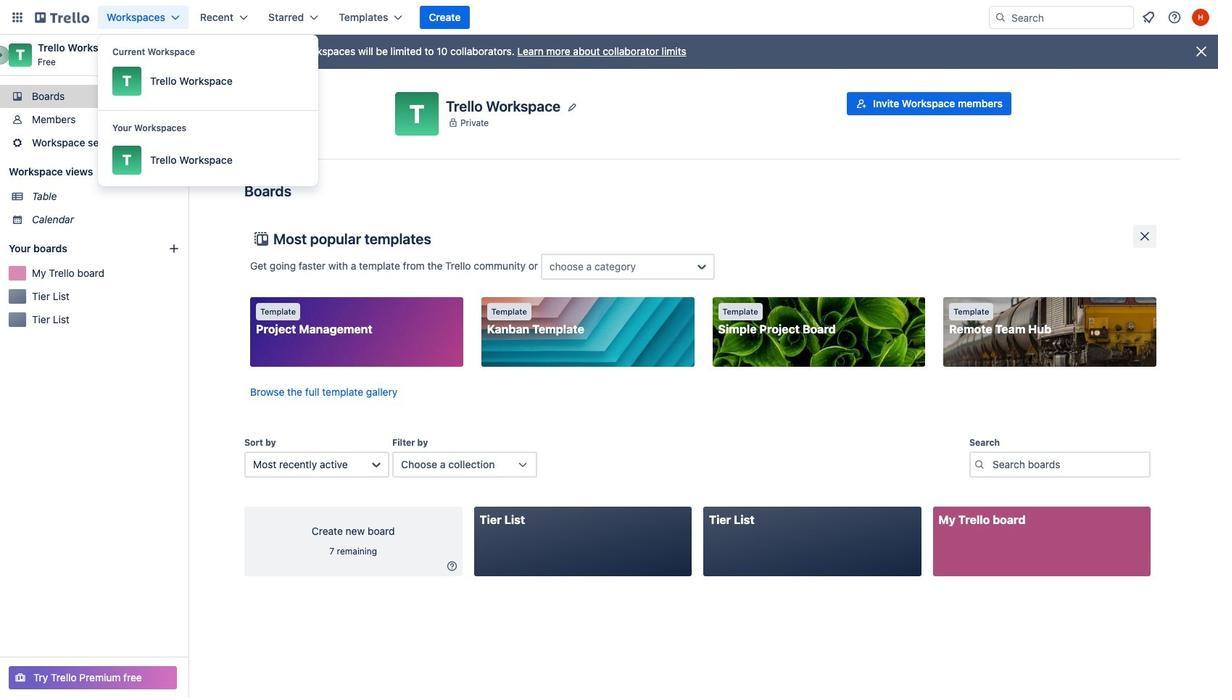 Task type: vqa. For each thing, say whether or not it's contained in the screenshot.
Open information menu Image at the top right of page
yes



Task type: locate. For each thing, give the bounding box(es) containing it.
search image
[[995, 12, 1007, 23]]

Search field
[[1007, 7, 1134, 28]]

open information menu image
[[1168, 10, 1183, 25]]

back to home image
[[35, 6, 89, 29]]

0 notifications image
[[1141, 9, 1158, 26]]

Search boards text field
[[970, 452, 1151, 478]]



Task type: describe. For each thing, give the bounding box(es) containing it.
your boards with 3 items element
[[9, 240, 147, 258]]

workspace navigation collapse icon image
[[158, 45, 178, 65]]

sm image
[[445, 559, 460, 574]]

primary element
[[0, 0, 1219, 35]]

add board image
[[168, 243, 180, 255]]

howard (howard38800628) image
[[1193, 9, 1210, 26]]



